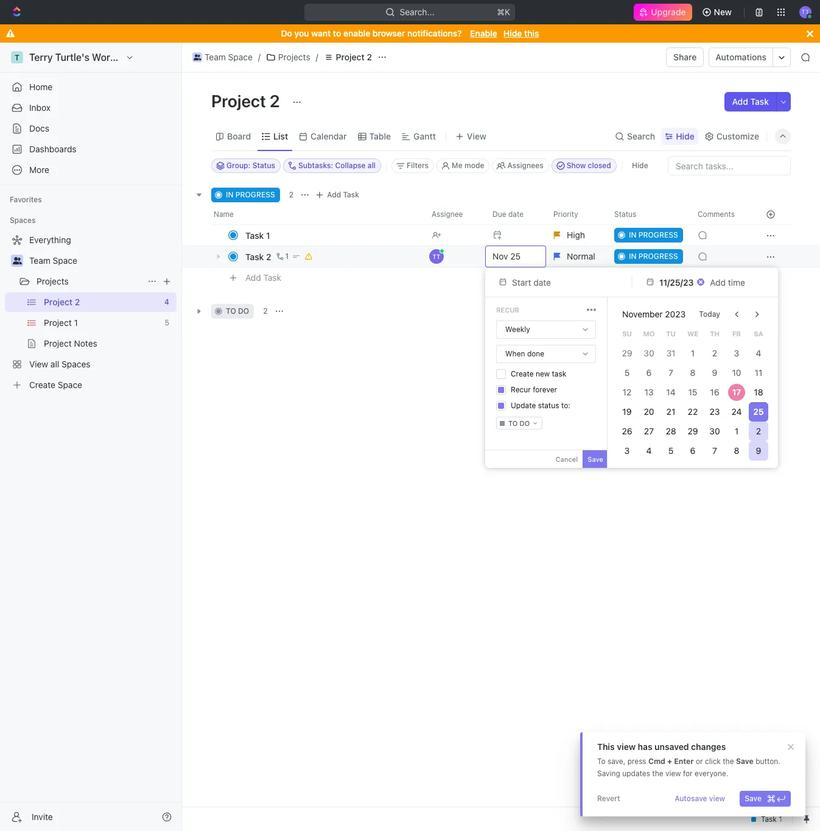 Task type: vqa. For each thing, say whether or not it's contained in the screenshot.
topmost Projects link
yes



Task type: locate. For each thing, give the bounding box(es) containing it.
the right click
[[724, 757, 735, 766]]

space
[[228, 52, 253, 62], [53, 255, 77, 266]]

favorites button
[[5, 193, 47, 207]]

9 up the 16
[[713, 367, 718, 378]]

1 horizontal spatial /
[[316, 52, 319, 62]]

1 vertical spatial recur
[[511, 385, 531, 394]]

updates
[[623, 769, 651, 778]]

add
[[733, 96, 749, 107], [327, 190, 341, 199], [246, 272, 261, 283]]

1 down we
[[692, 348, 695, 358]]

upgrade link
[[635, 4, 693, 21]]

click
[[706, 757, 721, 766]]

1 horizontal spatial 30
[[710, 426, 721, 436]]

2 vertical spatial view
[[710, 794, 726, 803]]

spaces
[[10, 216, 36, 225]]

6 up 13 on the top
[[647, 367, 652, 378]]

save button
[[741, 791, 792, 807]]

1 up task 2
[[266, 230, 270, 240]]

1 vertical spatial 3
[[625, 445, 630, 456]]

1 horizontal spatial 6
[[691, 445, 696, 456]]

2 / from the left
[[316, 52, 319, 62]]

16
[[711, 387, 720, 397]]

Start date text field
[[513, 277, 614, 287]]

0 vertical spatial 4
[[757, 348, 762, 358]]

add task button
[[726, 92, 777, 112], [313, 188, 365, 202], [240, 271, 286, 285]]

hide left the this
[[504, 28, 523, 38]]

to do down task 2
[[226, 307, 249, 316]]

1 horizontal spatial add task
[[327, 190, 360, 199]]

29 down su at the top right of page
[[623, 348, 633, 358]]

1 vertical spatial projects link
[[37, 272, 143, 291]]

view inside button
[[710, 794, 726, 803]]

26
[[623, 426, 633, 436]]

4 down 27
[[647, 445, 652, 456]]

11
[[755, 367, 763, 378]]

0 horizontal spatial view
[[617, 742, 636, 752]]

2 vertical spatial hide
[[633, 161, 649, 170]]

recur
[[497, 306, 520, 314], [511, 385, 531, 394]]

1 horizontal spatial 4
[[757, 348, 762, 358]]

0 vertical spatial add
[[733, 96, 749, 107]]

Due date text field
[[660, 277, 695, 287]]

unsaved
[[655, 742, 690, 752]]

9 down 25 in the right of the page
[[757, 445, 762, 456]]

to:
[[562, 401, 571, 410]]

enter
[[675, 757, 694, 766]]

add task button up customize
[[726, 92, 777, 112]]

team
[[205, 52, 226, 62], [29, 255, 50, 266]]

team space link
[[190, 50, 256, 65], [29, 251, 174, 271]]

assignees
[[508, 161, 544, 170]]

1 horizontal spatial add
[[327, 190, 341, 199]]

1 right task 2
[[286, 252, 289, 261]]

save inside 'button'
[[745, 794, 762, 803]]

0 horizontal spatial 29
[[623, 348, 633, 358]]

add down task 2
[[246, 272, 261, 283]]

task up task 2
[[246, 230, 264, 240]]

1 horizontal spatial 8
[[735, 445, 740, 456]]

automations button
[[710, 48, 773, 66]]

0 horizontal spatial 5
[[625, 367, 630, 378]]

save left button.
[[737, 757, 754, 766]]

project 2 down enable
[[336, 52, 372, 62]]

30 down the mo
[[644, 348, 655, 358]]

inbox
[[29, 102, 51, 113]]

view up save,
[[617, 742, 636, 752]]

3 down 26
[[625, 445, 630, 456]]

team right user group icon
[[29, 255, 50, 266]]

1
[[266, 230, 270, 240], [286, 252, 289, 261], [692, 348, 695, 358], [735, 426, 739, 436]]

user group image
[[194, 54, 201, 60]]

view down +
[[666, 769, 682, 778]]

0 horizontal spatial hide
[[504, 28, 523, 38]]

28
[[666, 426, 677, 436]]

hide right search
[[677, 131, 695, 141]]

0 horizontal spatial add task button
[[240, 271, 286, 285]]

projects
[[278, 52, 311, 62], [37, 276, 69, 286]]

save right the cancel
[[588, 455, 604, 463]]

share
[[674, 52, 697, 62]]

tree
[[5, 230, 177, 395]]

task
[[751, 96, 770, 107], [343, 190, 360, 199], [246, 230, 264, 240], [246, 251, 264, 262], [264, 272, 282, 283]]

0 vertical spatial the
[[724, 757, 735, 766]]

save
[[588, 455, 604, 463], [737, 757, 754, 766], [745, 794, 762, 803]]

space right user group icon
[[53, 255, 77, 266]]

everyone.
[[695, 769, 729, 778]]

0 vertical spatial hide
[[504, 28, 523, 38]]

0 horizontal spatial project
[[211, 91, 266, 111]]

6 down "22"
[[691, 445, 696, 456]]

view down everyone.
[[710, 794, 726, 803]]

today
[[700, 310, 721, 319]]

sa
[[755, 330, 764, 337]]

22
[[688, 406, 699, 417]]

30 down 23
[[710, 426, 721, 436]]

home link
[[5, 77, 177, 97]]

1 vertical spatial do
[[520, 419, 530, 427]]

27
[[645, 426, 655, 436]]

0 vertical spatial recur
[[497, 306, 520, 314]]

project up board
[[211, 91, 266, 111]]

/
[[258, 52, 261, 62], [316, 52, 319, 62]]

update
[[511, 401, 536, 410]]

1 horizontal spatial to do
[[509, 419, 530, 427]]

2 down 25 in the right of the page
[[757, 426, 762, 436]]

to
[[333, 28, 341, 38], [226, 307, 236, 316], [509, 419, 518, 427]]

0 horizontal spatial 6
[[647, 367, 652, 378]]

project 2
[[336, 52, 372, 62], [211, 91, 284, 111]]

2 vertical spatial save
[[745, 794, 762, 803]]

tu
[[667, 330, 676, 337]]

add up the task 1 link
[[327, 190, 341, 199]]

add task up customize
[[733, 96, 770, 107]]

Add time text field
[[711, 277, 747, 287]]

0 horizontal spatial 4
[[647, 445, 652, 456]]

2 left the 1 button
[[266, 251, 272, 262]]

0 vertical spatial 30
[[644, 348, 655, 358]]

⌘k
[[498, 7, 511, 17]]

save down button.
[[745, 794, 762, 803]]

do down task 2
[[238, 307, 249, 316]]

1 horizontal spatial hide
[[633, 161, 649, 170]]

team space right user group image
[[205, 52, 253, 62]]

project
[[336, 52, 365, 62], [211, 91, 266, 111]]

1 inside the task 1 link
[[266, 230, 270, 240]]

0 horizontal spatial add
[[246, 272, 261, 283]]

to inside to do dropdown button
[[509, 419, 518, 427]]

0 horizontal spatial to
[[226, 307, 236, 316]]

15
[[689, 387, 698, 397]]

1 vertical spatial projects
[[37, 276, 69, 286]]

save,
[[608, 757, 626, 766]]

team space right user group icon
[[29, 255, 77, 266]]

list link
[[271, 128, 288, 145]]

1 vertical spatial team space
[[29, 255, 77, 266]]

hide down search
[[633, 161, 649, 170]]

space right user group image
[[228, 52, 253, 62]]

0 vertical spatial projects
[[278, 52, 311, 62]]

0 horizontal spatial projects link
[[37, 272, 143, 291]]

2 horizontal spatial add task
[[733, 96, 770, 107]]

2 vertical spatial add task button
[[240, 271, 286, 285]]

space inside the "sidebar" navigation
[[53, 255, 77, 266]]

task 2
[[246, 251, 272, 262]]

0 horizontal spatial to do
[[226, 307, 249, 316]]

0 horizontal spatial do
[[238, 307, 249, 316]]

the down cmd
[[653, 769, 664, 778]]

0 horizontal spatial team space
[[29, 255, 77, 266]]

3 up 10 in the right of the page
[[735, 348, 740, 358]]

0 horizontal spatial 30
[[644, 348, 655, 358]]

7 down 23
[[713, 445, 718, 456]]

0 vertical spatial 9
[[713, 367, 718, 378]]

0 vertical spatial projects link
[[263, 50, 314, 65]]

1 vertical spatial to do
[[509, 419, 530, 427]]

add task down task 2
[[246, 272, 282, 283]]

add task button up the task 1 link
[[313, 188, 365, 202]]

new button
[[698, 2, 740, 22]]

search...
[[400, 7, 435, 17]]

4
[[757, 348, 762, 358], [647, 445, 652, 456]]

dashboards link
[[5, 140, 177, 159]]

add task button down task 2
[[240, 271, 286, 285]]

this view has unsaved changes to save, press cmd + enter or click the save button. saving updates the view for everyone.
[[598, 742, 781, 778]]

add task up the task 1 link
[[327, 190, 360, 199]]

create
[[511, 369, 534, 378]]

7 down 31
[[669, 367, 674, 378]]

task down task 1
[[246, 251, 264, 262]]

team right user group image
[[205, 52, 226, 62]]

8 down 24
[[735, 445, 740, 456]]

0 horizontal spatial the
[[653, 769, 664, 778]]

saving
[[598, 769, 621, 778]]

1 down 24
[[735, 426, 739, 436]]

0 vertical spatial add task
[[733, 96, 770, 107]]

to do inside to do dropdown button
[[509, 419, 530, 427]]

5 down 28
[[669, 445, 674, 456]]

0 vertical spatial team space link
[[190, 50, 256, 65]]

0 horizontal spatial add task
[[246, 272, 282, 283]]

1 horizontal spatial 29
[[688, 426, 699, 436]]

1 horizontal spatial to
[[333, 28, 341, 38]]

recur for recur
[[497, 306, 520, 314]]

12
[[623, 387, 632, 397]]

0 horizontal spatial team space link
[[29, 251, 174, 271]]

to do down the update
[[509, 419, 530, 427]]

team inside the "sidebar" navigation
[[29, 255, 50, 266]]

8 up 15
[[691, 367, 696, 378]]

team space inside the "sidebar" navigation
[[29, 255, 77, 266]]

0 vertical spatial 5
[[625, 367, 630, 378]]

task down the 1 button
[[264, 272, 282, 283]]

1 vertical spatial 9
[[757, 445, 762, 456]]

8
[[691, 367, 696, 378], [735, 445, 740, 456]]

2 horizontal spatial hide
[[677, 131, 695, 141]]

0 horizontal spatial team
[[29, 255, 50, 266]]

th
[[711, 330, 720, 337]]

1 vertical spatial save
[[737, 757, 754, 766]]

2 vertical spatial add task
[[246, 272, 282, 283]]

hide inside button
[[633, 161, 649, 170]]

0 vertical spatial to
[[333, 28, 341, 38]]

home
[[29, 82, 53, 92]]

1 vertical spatial hide
[[677, 131, 695, 141]]

project down enable
[[336, 52, 365, 62]]

5 up 12
[[625, 367, 630, 378]]

2 vertical spatial to
[[509, 419, 518, 427]]

1 horizontal spatial team space link
[[190, 50, 256, 65]]

in
[[226, 190, 234, 199]]

revert
[[598, 794, 621, 803]]

0 horizontal spatial /
[[258, 52, 261, 62]]

in progress
[[226, 190, 275, 199]]

project 2 up board
[[211, 91, 284, 111]]

recur down create
[[511, 385, 531, 394]]

do
[[238, 307, 249, 316], [520, 419, 530, 427]]

1 vertical spatial 8
[[735, 445, 740, 456]]

tree containing team space
[[5, 230, 177, 395]]

view for this
[[617, 742, 636, 752]]

1 vertical spatial space
[[53, 255, 77, 266]]

2 down enable
[[367, 52, 372, 62]]

task up customize
[[751, 96, 770, 107]]

do down the update
[[520, 419, 530, 427]]

to do
[[226, 307, 249, 316], [509, 419, 530, 427]]

add task for top the add task button
[[733, 96, 770, 107]]

29
[[623, 348, 633, 358], [688, 426, 699, 436]]

0 horizontal spatial projects
[[37, 276, 69, 286]]

recur up weekly
[[497, 306, 520, 314]]

0 horizontal spatial 3
[[625, 445, 630, 456]]

0 vertical spatial project
[[336, 52, 365, 62]]

1 horizontal spatial projects link
[[263, 50, 314, 65]]

customize button
[[701, 128, 764, 145]]

4 up 11
[[757, 348, 762, 358]]

1 vertical spatial add task button
[[313, 188, 365, 202]]

29 down "22"
[[688, 426, 699, 436]]

+
[[668, 757, 673, 766]]

weekly button
[[497, 321, 596, 338]]

0 horizontal spatial 7
[[669, 367, 674, 378]]

1 horizontal spatial 5
[[669, 445, 674, 456]]

0 horizontal spatial 8
[[691, 367, 696, 378]]

0 vertical spatial team
[[205, 52, 226, 62]]

0 vertical spatial view
[[617, 742, 636, 752]]

add task
[[733, 96, 770, 107], [327, 190, 360, 199], [246, 272, 282, 283]]

0 horizontal spatial 9
[[713, 367, 718, 378]]

add up customize
[[733, 96, 749, 107]]

recur for recur forever
[[511, 385, 531, 394]]

5
[[625, 367, 630, 378], [669, 445, 674, 456]]

2 down th
[[713, 348, 718, 358]]

mo
[[644, 330, 655, 337]]

want
[[312, 28, 331, 38]]



Task type: describe. For each thing, give the bounding box(es) containing it.
search
[[628, 131, 656, 141]]

su
[[623, 330, 632, 337]]

10
[[733, 367, 742, 378]]

progress
[[236, 190, 275, 199]]

1 vertical spatial 30
[[710, 426, 721, 436]]

cmd
[[649, 757, 666, 766]]

task 1 link
[[243, 226, 422, 244]]

user group image
[[12, 257, 22, 264]]

task 1
[[246, 230, 270, 240]]

1 vertical spatial 5
[[669, 445, 674, 456]]

1 horizontal spatial 3
[[735, 348, 740, 358]]

17
[[733, 387, 742, 397]]

we
[[688, 330, 699, 337]]

24
[[732, 406, 743, 417]]

Search tasks... text field
[[669, 157, 791, 175]]

18
[[755, 387, 764, 397]]

25
[[754, 406, 765, 417]]

1 horizontal spatial team space
[[205, 52, 253, 62]]

status
[[539, 401, 560, 410]]

task up the task 1 link
[[343, 190, 360, 199]]

save inside the this view has unsaved changes to save, press cmd + enter or click the save button. saving updates the view for everyone.
[[737, 757, 754, 766]]

21
[[667, 406, 676, 417]]

calendar link
[[308, 128, 347, 145]]

1 horizontal spatial projects
[[278, 52, 311, 62]]

do inside to do dropdown button
[[520, 419, 530, 427]]

docs
[[29, 123, 49, 133]]

0 vertical spatial space
[[228, 52, 253, 62]]

cancel
[[556, 455, 579, 463]]

1 horizontal spatial the
[[724, 757, 735, 766]]

new
[[715, 7, 733, 17]]

button.
[[756, 757, 781, 766]]

when
[[506, 349, 526, 358]]

14
[[667, 387, 676, 397]]

board
[[227, 131, 251, 141]]

2 horizontal spatial add
[[733, 96, 749, 107]]

notifications?
[[408, 28, 462, 38]]

autosave
[[675, 794, 708, 803]]

2 vertical spatial add
[[246, 272, 261, 283]]

weekly
[[506, 325, 531, 334]]

or
[[697, 757, 704, 766]]

share button
[[667, 48, 705, 67]]

13
[[645, 387, 654, 397]]

1 vertical spatial project
[[211, 91, 266, 111]]

1 vertical spatial the
[[653, 769, 664, 778]]

dashboards
[[29, 144, 77, 154]]

1 vertical spatial to
[[226, 307, 236, 316]]

1 horizontal spatial 9
[[757, 445, 762, 456]]

table
[[370, 131, 391, 141]]

done
[[528, 349, 545, 358]]

create new task
[[511, 369, 567, 378]]

new
[[536, 369, 550, 378]]

1 inside button
[[286, 252, 289, 261]]

projects link inside tree
[[37, 272, 143, 291]]

autosave view
[[675, 794, 726, 803]]

2023
[[666, 309, 686, 319]]

search button
[[612, 128, 660, 145]]

1 vertical spatial view
[[666, 769, 682, 778]]

automations
[[716, 52, 767, 62]]

0 vertical spatial 8
[[691, 367, 696, 378]]

0 vertical spatial project 2
[[336, 52, 372, 62]]

table link
[[367, 128, 391, 145]]

forever
[[533, 385, 558, 394]]

31
[[667, 348, 676, 358]]

has
[[638, 742, 653, 752]]

do you want to enable browser notifications? enable hide this
[[281, 28, 540, 38]]

this
[[598, 742, 615, 752]]

0 vertical spatial 29
[[623, 348, 633, 358]]

tree inside the "sidebar" navigation
[[5, 230, 177, 395]]

1 vertical spatial 6
[[691, 445, 696, 456]]

project 2 link
[[321, 50, 375, 65]]

board link
[[225, 128, 251, 145]]

november 2023
[[623, 309, 686, 319]]

when done
[[506, 349, 545, 358]]

calendar
[[311, 131, 347, 141]]

gantt link
[[411, 128, 436, 145]]

view for autosave
[[710, 794, 726, 803]]

19
[[623, 406, 632, 417]]

changes
[[692, 742, 727, 752]]

this
[[525, 28, 540, 38]]

customize
[[717, 131, 760, 141]]

projects inside the "sidebar" navigation
[[37, 276, 69, 286]]

enable
[[471, 28, 498, 38]]

0 vertical spatial 6
[[647, 367, 652, 378]]

update status to:
[[511, 401, 571, 410]]

list
[[274, 131, 288, 141]]

you
[[295, 28, 309, 38]]

fr
[[733, 330, 742, 337]]

autosave view button
[[670, 791, 731, 807]]

when done button
[[497, 346, 596, 363]]

do
[[281, 28, 292, 38]]

0 vertical spatial add task button
[[726, 92, 777, 112]]

0 vertical spatial do
[[238, 307, 249, 316]]

inbox link
[[5, 98, 177, 118]]

sidebar navigation
[[0, 43, 182, 831]]

1 button
[[274, 250, 291, 263]]

browser
[[373, 28, 406, 38]]

20
[[644, 406, 655, 417]]

2 up list
[[270, 91, 280, 111]]

favorites
[[10, 195, 42, 204]]

hide button
[[662, 128, 699, 145]]

gantt
[[414, 131, 436, 141]]

1 / from the left
[[258, 52, 261, 62]]

press
[[628, 757, 647, 766]]

enable
[[344, 28, 371, 38]]

to do button
[[497, 417, 543, 430]]

0 horizontal spatial project 2
[[211, 91, 284, 111]]

hide inside dropdown button
[[677, 131, 695, 141]]

recur forever
[[511, 385, 558, 394]]

assignees button
[[493, 158, 550, 173]]

1 horizontal spatial team
[[205, 52, 226, 62]]

1 horizontal spatial project
[[336, 52, 365, 62]]

add task for leftmost the add task button
[[246, 272, 282, 283]]

2 down task 2
[[263, 307, 268, 316]]

2 right "progress"
[[289, 190, 294, 199]]

0 vertical spatial 7
[[669, 367, 674, 378]]

revert button
[[593, 791, 626, 807]]

november
[[623, 309, 663, 319]]

1 horizontal spatial 7
[[713, 445, 718, 456]]

1 vertical spatial team space link
[[29, 251, 174, 271]]

invite
[[32, 811, 53, 822]]

0 vertical spatial save
[[588, 455, 604, 463]]

1 horizontal spatial add task button
[[313, 188, 365, 202]]



